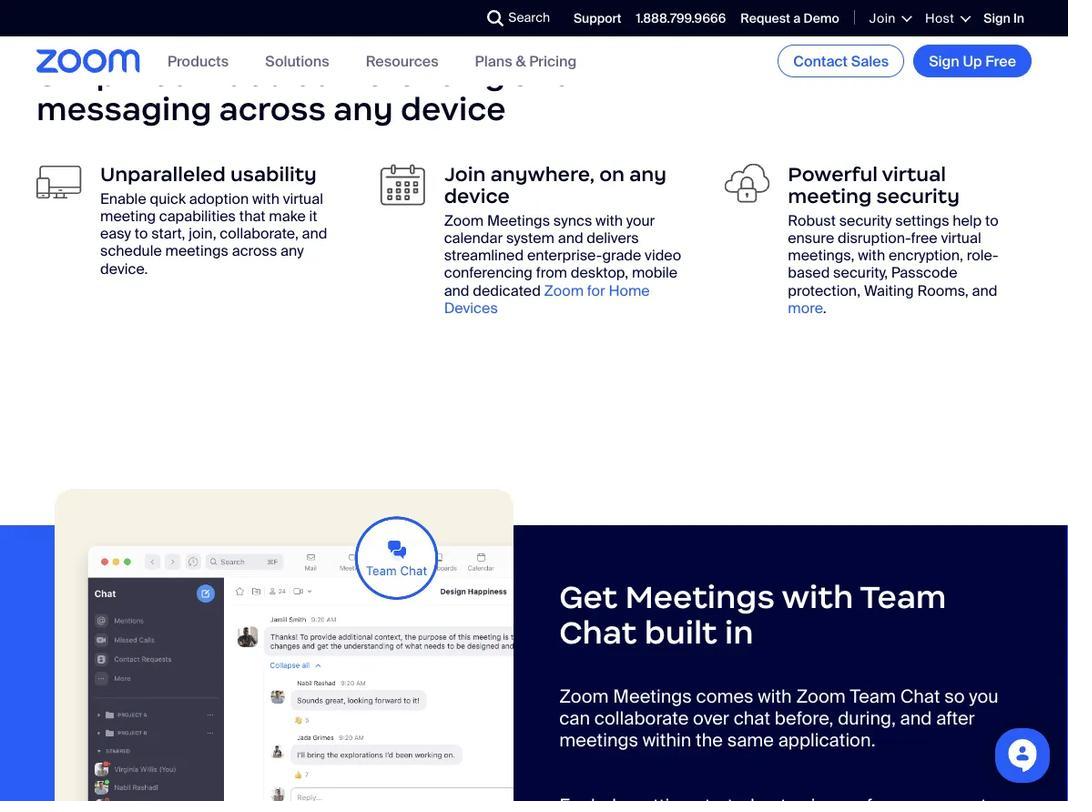 Task type: vqa. For each thing, say whether or not it's contained in the screenshot.
search box
no



Task type: locate. For each thing, give the bounding box(es) containing it.
1 horizontal spatial join
[[870, 10, 896, 27]]

0 vertical spatial any
[[334, 89, 393, 129]]

and left 'after'
[[901, 708, 932, 731]]

chat left the so
[[901, 686, 941, 709]]

meetings inside zoom meetings comes with zoom team chat so you can collaborate over chat before, during, and after meetings within the same application.
[[613, 686, 692, 709]]

zoom inside zoom for home devices
[[544, 281, 584, 300]]

contact sales
[[794, 51, 889, 71]]

1.888.799.9666
[[636, 10, 726, 27]]

meeting inside 'powerful virtual meeting security robust security settings help to ensure disruption-free virtual meetings, with encryption, role- based security, passcode protection, waiting rooms, and more .'
[[788, 184, 872, 209]]

resources
[[366, 51, 439, 71]]

1 vertical spatial device
[[444, 184, 510, 209]]

passcode
[[892, 263, 958, 283]]

0 vertical spatial sign
[[984, 10, 1011, 27]]

rooms,
[[918, 281, 969, 300]]

mobile
[[632, 263, 678, 283]]

video
[[198, 54, 286, 94], [645, 246, 682, 265]]

1 horizontal spatial to
[[986, 211, 999, 230]]

0 horizontal spatial video
[[198, 54, 286, 94]]

messaging
[[36, 89, 212, 129]]

enterprise-
[[527, 246, 603, 265]]

sign
[[984, 10, 1011, 27], [930, 51, 960, 71]]

devices
[[444, 298, 498, 318]]

request
[[741, 10, 791, 27]]

chat inside zoom meetings comes with zoom team chat so you can collaborate over chat before, during, and after meetings within the same application.
[[901, 686, 941, 709]]

more
[[788, 298, 823, 318]]

join,
[[189, 224, 216, 243]]

join inside join anywhere, on any device
[[444, 162, 486, 187]]

zoom for zoom for home devices
[[544, 281, 584, 300]]

and inside zoom meetings comes with zoom team chat so you can collaborate over chat before, during, and after meetings within the same application.
[[901, 708, 932, 731]]

1 vertical spatial virtual
[[283, 189, 323, 208]]

with inside get meetings with team chat built in
[[782, 578, 854, 617]]

team
[[860, 578, 947, 617], [851, 686, 897, 709]]

1 vertical spatial team
[[851, 686, 897, 709]]

any
[[334, 89, 393, 129], [630, 162, 667, 187], [281, 242, 304, 261]]

sign for sign in
[[984, 10, 1011, 27]]

within
[[643, 730, 692, 753]]

0 vertical spatial conferencing
[[293, 54, 506, 94]]

security up security,
[[840, 211, 892, 230]]

security
[[877, 184, 960, 209], [840, 211, 892, 230]]

to
[[986, 211, 999, 230], [135, 224, 148, 243]]

to inside 'powerful virtual meeting security robust security settings help to ensure disruption-free virtual meetings, with encryption, role- based security, passcode protection, waiting rooms, and more .'
[[986, 211, 999, 230]]

meetings down capabilities
[[165, 242, 229, 261]]

1 horizontal spatial chat
[[901, 686, 941, 709]]

sign left up
[[930, 51, 960, 71]]

any down resources
[[334, 89, 393, 129]]

built
[[645, 613, 718, 652]]

1 vertical spatial meetings
[[625, 578, 775, 617]]

join up sales
[[870, 10, 896, 27]]

any down make
[[281, 242, 304, 261]]

0 vertical spatial meetings
[[165, 242, 229, 261]]

meetings left within
[[560, 730, 639, 753]]

device down plans
[[401, 89, 506, 129]]

meetings
[[165, 242, 229, 261], [560, 730, 639, 753]]

products button
[[168, 51, 229, 71]]

device up calendar
[[444, 184, 510, 209]]

security up settings
[[877, 184, 960, 209]]

1 vertical spatial chat
[[901, 686, 941, 709]]

1 vertical spatial conferencing
[[444, 263, 533, 283]]

anywhere,
[[491, 162, 595, 187]]

1 horizontal spatial meeting
[[788, 184, 872, 209]]

join for join anywhere, on any device
[[444, 162, 486, 187]]

.
[[823, 298, 827, 318]]

and down role-
[[973, 281, 998, 300]]

virtual
[[882, 162, 947, 187], [283, 189, 323, 208], [942, 228, 982, 248]]

conferencing inside 'zoom meetings syncs with your calendar system and delivers streamlined enterprise-grade video conferencing from desktop, mobile and dedicated'
[[444, 263, 533, 283]]

calendar icon image
[[381, 164, 426, 207]]

0 vertical spatial chat
[[560, 613, 637, 652]]

meetings inside unparalleled usability enable quick adoption with virtual meeting capabilities that make it easy to start, join, collaborate, and schedule meetings across any device.
[[165, 242, 229, 261]]

virtual inside unparalleled usability enable quick adoption with virtual meeting capabilities that make it easy to start, join, collaborate, and schedule meetings across any device.
[[283, 189, 323, 208]]

and inside 'powerful virtual meeting security robust security settings help to ensure disruption-free virtual meetings, with encryption, role- based security, passcode protection, waiting rooms, and more .'
[[973, 281, 998, 300]]

sign for sign up free
[[930, 51, 960, 71]]

and up from
[[558, 228, 584, 248]]

0 vertical spatial join
[[870, 10, 896, 27]]

calendar
[[444, 228, 503, 248]]

role-
[[967, 246, 999, 265]]

across down solutions
[[219, 89, 326, 129]]

encryption,
[[889, 246, 964, 265]]

1 vertical spatial meetings
[[560, 730, 639, 753]]

chat
[[560, 613, 637, 652], [901, 686, 941, 709]]

with up same
[[758, 686, 792, 709]]

2 vertical spatial meetings
[[613, 686, 692, 709]]

get meetings with team chat built in
[[560, 578, 947, 652]]

with left your
[[596, 211, 623, 230]]

system
[[507, 228, 555, 248]]

virtual up settings
[[882, 162, 947, 187]]

with inside 'zoom meetings syncs with your calendar system and delivers streamlined enterprise-grade video conferencing from desktop, mobile and dedicated'
[[596, 211, 623, 230]]

products
[[168, 51, 229, 71]]

0 horizontal spatial meeting
[[100, 207, 156, 226]]

you
[[970, 686, 999, 709]]

protection,
[[788, 281, 861, 300]]

1 horizontal spatial video
[[645, 246, 682, 265]]

support
[[574, 10, 622, 27]]

0 horizontal spatial any
[[281, 242, 304, 261]]

2 horizontal spatial any
[[630, 162, 667, 187]]

0 horizontal spatial meetings
[[165, 242, 229, 261]]

0 vertical spatial team
[[860, 578, 947, 617]]

0 horizontal spatial chat
[[560, 613, 637, 652]]

based
[[788, 263, 830, 283]]

up
[[963, 51, 983, 71]]

robust
[[788, 211, 836, 230]]

1 vertical spatial sign
[[930, 51, 960, 71]]

powerful virtual meeting security robust security settings help to ensure disruption-free virtual meetings, with encryption, role- based security, passcode protection, waiting rooms, and more .
[[788, 162, 999, 318]]

host
[[926, 10, 955, 27]]

join
[[870, 10, 896, 27], [444, 162, 486, 187]]

on
[[600, 162, 625, 187]]

from
[[536, 263, 568, 283]]

easy
[[100, 224, 131, 243]]

1 horizontal spatial sign
[[984, 10, 1011, 27]]

delivers
[[587, 228, 639, 248]]

with up waiting
[[859, 246, 886, 265]]

sales
[[852, 51, 889, 71]]

virtual right free in the right of the page
[[942, 228, 982, 248]]

zoom meetings syncs with your calendar system and delivers streamlined enterprise-grade video conferencing from desktop, mobile and dedicated
[[444, 211, 682, 300]]

&
[[516, 51, 526, 71]]

video inside 'zoom meetings syncs with your calendar system and delivers streamlined enterprise-grade video conferencing from desktop, mobile and dedicated'
[[645, 246, 682, 265]]

after
[[937, 708, 976, 731]]

any inside simplified video conferencing and messaging across any device
[[334, 89, 393, 129]]

1 vertical spatial any
[[630, 162, 667, 187]]

meeting up robust
[[788, 184, 872, 209]]

across down the that
[[232, 242, 277, 261]]

to right help at the right top of the page
[[986, 211, 999, 230]]

team inside get meetings with team chat built in
[[860, 578, 947, 617]]

0 horizontal spatial join
[[444, 162, 486, 187]]

0 vertical spatial across
[[219, 89, 326, 129]]

sign left in
[[984, 10, 1011, 27]]

zoom inside 'zoom meetings syncs with your calendar system and delivers streamlined enterprise-grade video conferencing from desktop, mobile and dedicated'
[[444, 211, 484, 230]]

with down usability
[[252, 189, 280, 208]]

contact sales link
[[778, 45, 905, 77]]

1.888.799.9666 link
[[636, 10, 726, 27]]

with right in
[[782, 578, 854, 617]]

virtual down usability
[[283, 189, 323, 208]]

meeting up the schedule
[[100, 207, 156, 226]]

simplified
[[36, 54, 192, 94]]

0 vertical spatial security
[[877, 184, 960, 209]]

and right plans
[[513, 54, 574, 94]]

0 vertical spatial meetings
[[487, 211, 550, 230]]

device
[[401, 89, 506, 129], [444, 184, 510, 209]]

disruption-
[[838, 228, 912, 248]]

chat left built
[[560, 613, 637, 652]]

meetings
[[487, 211, 550, 230], [625, 578, 775, 617], [613, 686, 692, 709]]

across inside simplified video conferencing and messaging across any device
[[219, 89, 326, 129]]

during,
[[838, 708, 896, 731]]

0 vertical spatial video
[[198, 54, 286, 94]]

desktop,
[[571, 263, 629, 283]]

1 horizontal spatial any
[[334, 89, 393, 129]]

and inside simplified video conferencing and messaging across any device
[[513, 54, 574, 94]]

0 horizontal spatial sign
[[930, 51, 960, 71]]

more link
[[788, 298, 823, 318]]

2 vertical spatial any
[[281, 242, 304, 261]]

1 vertical spatial across
[[232, 242, 277, 261]]

meeting inside unparalleled usability enable quick adoption with virtual meeting capabilities that make it easy to start, join, collaborate, and schedule meetings across any device.
[[100, 207, 156, 226]]

zoom
[[444, 211, 484, 230], [544, 281, 584, 300], [560, 686, 609, 709], [797, 686, 846, 709]]

to inside unparalleled usability enable quick adoption with virtual meeting capabilities that make it easy to start, join, collaborate, and schedule meetings across any device.
[[135, 224, 148, 243]]

1 horizontal spatial meetings
[[560, 730, 639, 753]]

free
[[912, 228, 938, 248]]

1 vertical spatial join
[[444, 162, 486, 187]]

join right calendar icon
[[444, 162, 486, 187]]

any right the on
[[630, 162, 667, 187]]

meeting
[[788, 184, 872, 209], [100, 207, 156, 226]]

meetings inside 'zoom meetings syncs with your calendar system and delivers streamlined enterprise-grade video conferencing from desktop, mobile and dedicated'
[[487, 211, 550, 230]]

ensure
[[788, 228, 835, 248]]

to right easy
[[135, 224, 148, 243]]

and right collaborate,
[[302, 224, 328, 243]]

device.
[[100, 259, 148, 278]]

1 vertical spatial video
[[645, 246, 682, 265]]

meetings for device
[[487, 211, 550, 230]]

collaborate
[[595, 708, 689, 731]]

0 horizontal spatial to
[[135, 224, 148, 243]]

contact
[[794, 51, 848, 71]]

usability
[[230, 162, 317, 187]]

0 vertical spatial device
[[401, 89, 506, 129]]

sign in
[[984, 10, 1025, 27]]

comes
[[696, 686, 754, 709]]



Task type: describe. For each thing, give the bounding box(es) containing it.
team inside zoom meetings comes with zoom team chat so you can collaborate over chat before, during, and after meetings within the same application.
[[851, 686, 897, 709]]

collaborate,
[[220, 224, 299, 243]]

adoption
[[189, 189, 249, 208]]

dedicated
[[473, 281, 541, 300]]

plans & pricing
[[475, 51, 577, 71]]

your
[[627, 211, 655, 230]]

join button
[[870, 10, 911, 27]]

with inside unparalleled usability enable quick adoption with virtual meeting capabilities that make it easy to start, join, collaborate, and schedule meetings across any device.
[[252, 189, 280, 208]]

get meetings with team chat built in image
[[55, 489, 514, 802]]

and down streamlined
[[444, 281, 470, 300]]

security,
[[834, 263, 888, 283]]

2 vertical spatial virtual
[[942, 228, 982, 248]]

solutions
[[265, 51, 330, 71]]

syncs
[[554, 211, 593, 230]]

sign up free
[[930, 51, 1017, 71]]

solutions button
[[265, 51, 330, 71]]

schedule
[[100, 242, 162, 261]]

home
[[609, 281, 650, 300]]

powerful
[[788, 162, 878, 187]]

cloud security image
[[725, 164, 770, 203]]

support link
[[574, 10, 622, 27]]

get
[[560, 578, 618, 617]]

conferencing inside simplified video conferencing and messaging across any device
[[293, 54, 506, 94]]

across inside unparalleled usability enable quick adoption with virtual meeting capabilities that make it easy to start, join, collaborate, and schedule meetings across any device.
[[232, 242, 277, 261]]

a
[[794, 10, 801, 27]]

quick
[[150, 189, 186, 208]]

zoom for zoom meetings syncs with your calendar system and delivers streamlined enterprise-grade video conferencing from desktop, mobile and dedicated
[[444, 211, 484, 230]]

plans & pricing link
[[475, 51, 577, 71]]

meetings inside zoom meetings comes with zoom team chat so you can collaborate over chat before, during, and after meetings within the same application.
[[560, 730, 639, 753]]

any inside join anywhere, on any device
[[630, 162, 667, 187]]

plans
[[475, 51, 513, 71]]

any inside unparalleled usability enable quick adoption with virtual meeting capabilities that make it easy to start, join, collaborate, and schedule meetings across any device.
[[281, 242, 304, 261]]

unparalleled
[[100, 162, 226, 187]]

capabilities
[[159, 207, 236, 226]]

unparalleled usability enable quick adoption with virtual meeting capabilities that make it easy to start, join, collaborate, and schedule meetings across any device.
[[100, 162, 328, 278]]

device inside simplified video conferencing and messaging across any device
[[401, 89, 506, 129]]

zoom for zoom meetings comes with zoom team chat so you can collaborate over chat before, during, and after meetings within the same application.
[[560, 686, 609, 709]]

join anywhere, on any device
[[444, 162, 667, 209]]

over
[[693, 708, 730, 731]]

same
[[728, 730, 774, 753]]

chat
[[734, 708, 771, 731]]

device inside join anywhere, on any device
[[444, 184, 510, 209]]

for
[[588, 281, 606, 300]]

zoom for home devices link
[[444, 281, 650, 318]]

demo
[[804, 10, 840, 27]]

settings
[[896, 211, 950, 230]]

grade
[[603, 246, 642, 265]]

simplified video conferencing and messaging across any device
[[36, 54, 574, 129]]

with inside zoom meetings comes with zoom team chat so you can collaborate over chat before, during, and after meetings within the same application.
[[758, 686, 792, 709]]

streamlined
[[444, 246, 524, 265]]

video inside simplified video conferencing and messaging across any device
[[198, 54, 286, 94]]

application.
[[779, 730, 876, 753]]

help
[[953, 211, 982, 230]]

join for join dropdown button
[[870, 10, 896, 27]]

search image
[[488, 10, 504, 26]]

before,
[[775, 708, 834, 731]]

0 vertical spatial virtual
[[882, 162, 947, 187]]

free
[[986, 51, 1017, 71]]

enable
[[100, 189, 146, 208]]

the
[[696, 730, 723, 753]]

make
[[269, 207, 306, 226]]

can
[[560, 708, 590, 731]]

sign in link
[[984, 10, 1025, 27]]

with inside 'powerful virtual meeting security robust security settings help to ensure disruption-free virtual meetings, with encryption, role- based security, passcode protection, waiting rooms, and more .'
[[859, 246, 886, 265]]

meetings,
[[788, 246, 855, 265]]

meetings for chat
[[613, 686, 692, 709]]

search image
[[488, 10, 504, 26]]

and inside unparalleled usability enable quick adoption with virtual meeting capabilities that make it easy to start, join, collaborate, and schedule meetings across any device.
[[302, 224, 328, 243]]

in
[[1014, 10, 1025, 27]]

pricing
[[530, 51, 577, 71]]

resources button
[[366, 51, 439, 71]]

1 vertical spatial security
[[840, 211, 892, 230]]

request a demo link
[[741, 10, 840, 27]]

desktop and mobile image
[[36, 164, 82, 201]]

request a demo
[[741, 10, 840, 27]]

zoom meetings comes with zoom team chat so you can collaborate over chat before, during, and after meetings within the same application.
[[560, 686, 999, 753]]

search
[[509, 9, 550, 26]]

in
[[725, 613, 754, 652]]

so
[[945, 686, 965, 709]]

waiting
[[865, 281, 914, 300]]

chat inside get meetings with team chat built in
[[560, 613, 637, 652]]

start,
[[151, 224, 185, 243]]

meetings inside get meetings with team chat built in
[[625, 578, 775, 617]]

zoom logo image
[[36, 49, 140, 73]]

that
[[239, 207, 266, 226]]

sign up free link
[[914, 45, 1032, 77]]

zoom for home devices
[[444, 281, 650, 318]]

it
[[309, 207, 318, 226]]



